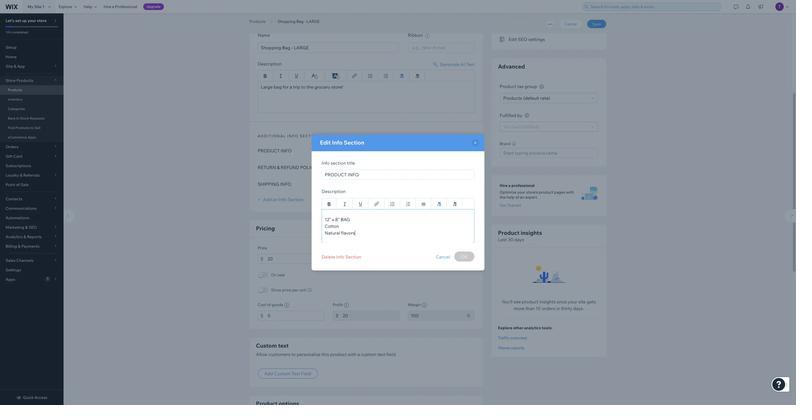 Task type: describe. For each thing, give the bounding box(es) containing it.
for
[[283, 84, 289, 90]]

insights inside product insights last 30 days
[[521, 230, 542, 237]]

field.
[[386, 352, 397, 357]]

to inside custom text allow customers to personalize this product with a custom text field.
[[291, 352, 296, 357]]

info left section
[[322, 160, 330, 166]]

10
[[536, 306, 541, 312]]

hire for hire a professional
[[104, 4, 111, 9]]

upgrade
[[147, 4, 161, 9]]

additional info sections
[[258, 134, 323, 138]]

edit seo settings
[[509, 37, 545, 42]]

promote image
[[500, 26, 505, 31]]

of for goods
[[267, 302, 271, 307]]

return & refund policy
[[258, 165, 317, 170]]

$ for on sale
[[261, 256, 263, 262]]

flavors inside form
[[393, 148, 407, 153]]

ecommerce apps
[[8, 135, 36, 139]]

my
[[28, 4, 33, 9]]

hire a professional link
[[100, 0, 141, 13]]

ok
[[461, 254, 468, 260]]

policy
[[300, 165, 317, 170]]

product tax group
[[500, 84, 538, 89]]

add an info section
[[262, 197, 304, 202]]

name
[[258, 32, 270, 38]]

let's
[[6, 18, 14, 23]]

text for ai
[[466, 61, 475, 67]]

save button
[[587, 20, 606, 28]]

1/6 completed
[[6, 30, 28, 34]]

generate ai text button
[[432, 61, 475, 68]]

completed
[[11, 30, 28, 34]]

categories link
[[0, 104, 64, 114]]

with inside custom text allow customers to personalize this product with a custom text field.
[[348, 352, 357, 357]]

find
[[8, 126, 15, 130]]

edit for edit info section
[[320, 139, 331, 146]]

subscriptions link
[[0, 161, 64, 171]]

fulfilled by
[[500, 113, 522, 118]]

custom
[[361, 352, 377, 357]]

cancel for the left cancel "button"
[[436, 254, 450, 260]]

bag inside 12" x 8" bag cotton natural flavors
[[341, 217, 350, 222]]

sidebar element
[[0, 13, 64, 405]]

generate
[[440, 61, 460, 67]]

save
[[592, 21, 601, 26]]

x 8"
[[332, 217, 340, 222]]

return
[[258, 165, 276, 170]]

you (self fulfilled)
[[503, 124, 539, 130]]

info up section
[[332, 139, 343, 146]]

expert.
[[525, 195, 538, 200]]

site
[[34, 4, 42, 9]]

help button
[[80, 0, 100, 13]]

store products button
[[0, 76, 64, 85]]

edit info section
[[320, 139, 364, 146]]

let's set up your store
[[6, 18, 47, 23]]

natural inside 12" x 8" bag cotton natural flavors
[[325, 230, 340, 236]]

the for grocery
[[307, 84, 313, 90]]

add custom text field button
[[258, 369, 318, 379]]

0 vertical spatial text
[[278, 342, 289, 349]]

0 vertical spatial cotton
[[362, 148, 376, 153]]

0 vertical spatial natural
[[377, 148, 392, 153]]

fulfilled)
[[522, 124, 539, 130]]

started
[[507, 203, 521, 208]]

custom inside custom text allow customers to personalize this product with a custom text field.
[[256, 342, 277, 349]]

info tooltip image for fulfilled by
[[525, 114, 529, 118]]

home
[[6, 54, 17, 59]]

product for tax
[[500, 84, 516, 89]]

cost
[[258, 302, 266, 307]]

ok button
[[454, 252, 474, 262]]

large
[[261, 84, 273, 90]]

12" for 12" x 8" bag  cotton  natural flavors
[[336, 148, 342, 153]]

rate)
[[540, 95, 550, 101]]

product insights last 30 days
[[498, 230, 542, 243]]

add custom text field
[[264, 371, 311, 377]]

create coupon
[[509, 14, 539, 20]]

section
[[331, 160, 346, 166]]

promote this product button
[[500, 24, 553, 32]]

settings
[[6, 268, 21, 273]]

hire for hire a professional
[[500, 183, 508, 188]]

point
[[6, 182, 15, 187]]

the for help
[[500, 195, 506, 200]]

title
[[347, 160, 355, 166]]

info tooltip image
[[284, 303, 289, 308]]

shopping bag - large
[[278, 19, 320, 24]]

seo
[[518, 37, 527, 42]]

days
[[514, 237, 524, 243]]

grocery
[[314, 84, 331, 90]]

coupon
[[524, 14, 539, 20]]

1 horizontal spatial bag
[[352, 148, 361, 153]]

store
[[6, 78, 16, 83]]

products up name
[[249, 19, 266, 24]]

add for add an info section
[[263, 197, 272, 202]]

delete
[[322, 254, 335, 260]]

text for custom
[[291, 371, 300, 377]]

with inside optimize your store's product pages with the help of an expert.
[[566, 190, 574, 195]]

1 horizontal spatial cancel button
[[560, 20, 582, 28]]

products inside popup button
[[17, 78, 33, 83]]

0 vertical spatial description
[[258, 61, 282, 66]]

home link
[[0, 52, 64, 62]]

tools:
[[542, 326, 552, 331]]

product
[[258, 148, 280, 153]]

a inside text field
[[290, 84, 292, 90]]

create coupon button
[[500, 13, 539, 21]]

site
[[578, 299, 586, 305]]

explore for explore
[[59, 4, 72, 9]]

0 horizontal spatial an
[[273, 197, 278, 202]]

to inside text field
[[301, 84, 306, 90]]

e.g., Tech Specs text field
[[322, 170, 474, 180]]

insights inside you'll see product insights once your site gets more than 10 orders in thirty days.
[[540, 299, 556, 305]]

product info
[[258, 148, 292, 153]]

Search for tools, apps, help & more... field
[[589, 3, 720, 11]]

custom inside button
[[274, 371, 290, 377]]

last
[[498, 237, 507, 243]]

orders
[[542, 306, 555, 312]]

custom text allow customers to personalize this product with a custom text field.
[[256, 342, 397, 357]]

you
[[503, 124, 511, 130]]

apps
[[28, 135, 36, 139]]

reports
[[511, 346, 525, 351]]

add for add custom text field
[[264, 371, 273, 377]]

shopping
[[278, 19, 296, 24]]

stores reports
[[498, 346, 525, 351]]

product for insights
[[498, 230, 520, 237]]

large bag for a trip to the grocery store!
[[261, 84, 343, 90]]

info down shipping info
[[279, 197, 287, 202]]



Task type: vqa. For each thing, say whether or not it's contained in the screenshot.
the top info tooltip icon
yes



Task type: locate. For each thing, give the bounding box(es) containing it.
info tooltip image right group
[[540, 85, 544, 89]]

cancel inside "button"
[[565, 21, 577, 26]]

1 vertical spatial cotton
[[325, 224, 339, 229]]

0 vertical spatial of
[[16, 182, 20, 187]]

hire a professional
[[500, 183, 535, 188]]

1 horizontal spatial hire
[[500, 183, 508, 188]]

12" x 8" bag cotton natural flavors
[[325, 217, 355, 236]]

add an info section link
[[258, 197, 304, 202]]

product
[[500, 84, 516, 89], [498, 230, 520, 237]]

tax
[[517, 84, 524, 89]]

personalize
[[297, 352, 321, 357]]

1 vertical spatial your
[[517, 190, 525, 195]]

0 vertical spatial this
[[528, 25, 535, 31]]

12" left 'x'
[[336, 148, 342, 153]]

your up thirty
[[568, 299, 577, 305]]

natural down x 8" at the left bottom of the page
[[325, 230, 340, 236]]

sale
[[21, 182, 29, 187]]

insights up orders
[[540, 299, 556, 305]]

Add a product name text field
[[258, 43, 400, 53]]

of inside sidebar element
[[16, 182, 20, 187]]

0 horizontal spatial bag
[[341, 217, 350, 222]]

0 vertical spatial insights
[[521, 230, 542, 237]]

0 horizontal spatial text
[[278, 342, 289, 349]]

products (default rate)
[[503, 95, 550, 101]]

flavors inside 12" x 8" bag cotton natural flavors
[[341, 230, 355, 236]]

12" left x 8" at the left bottom of the page
[[325, 217, 331, 222]]

info for basic
[[273, 18, 284, 22]]

an left expert.
[[520, 195, 525, 200]]

2 vertical spatial section
[[345, 254, 361, 260]]

products right store
[[17, 78, 33, 83]]

0 vertical spatial edit
[[509, 37, 517, 42]]

custom down customers
[[274, 371, 290, 377]]

1 vertical spatial 12"
[[325, 217, 331, 222]]

than
[[525, 306, 535, 312]]

hire up optimize
[[500, 183, 508, 188]]

0 horizontal spatial this
[[322, 352, 329, 357]]

0 vertical spatial bag
[[352, 148, 361, 153]]

text left field
[[291, 371, 300, 377]]

1 vertical spatial of
[[516, 195, 519, 200]]

0 horizontal spatial the
[[307, 84, 313, 90]]

generate ai text
[[440, 61, 475, 67]]

your down the professional
[[517, 190, 525, 195]]

bag right 8"
[[352, 148, 361, 153]]

optimize
[[500, 190, 516, 195]]

to inside sidebar element
[[31, 126, 34, 130]]

cancel button
[[560, 20, 582, 28], [436, 252, 450, 262]]

of for sale
[[16, 182, 20, 187]]

add down 'allow'
[[264, 371, 273, 377]]

products up inventory at left top
[[8, 88, 22, 92]]

1 horizontal spatial description
[[322, 189, 346, 194]]

flavors up e.g., tech specs text field
[[393, 148, 407, 153]]

1 horizontal spatial natural
[[377, 148, 392, 153]]

this right personalize
[[322, 352, 329, 357]]

a inside custom text allow customers to personalize this product with a custom text field.
[[358, 352, 360, 357]]

text right the 'ai'
[[466, 61, 475, 67]]

point of sale link
[[0, 180, 64, 190]]

edit inside edit seo settings button
[[509, 37, 517, 42]]

an inside optimize your store's product pages with the help of an expert.
[[520, 195, 525, 200]]

30
[[508, 237, 513, 243]]

section right the delete at the bottom
[[345, 254, 361, 260]]

with right pages
[[566, 190, 574, 195]]

get started link
[[500, 203, 521, 208]]

1 horizontal spatial edit
[[509, 37, 517, 42]]

product inside product insights last 30 days
[[498, 230, 520, 237]]

1 horizontal spatial in
[[556, 306, 560, 312]]

stores
[[498, 346, 510, 351]]

0 horizontal spatial cancel
[[436, 254, 450, 260]]

description
[[258, 61, 282, 66], [322, 189, 346, 194]]

delete info section button
[[322, 252, 361, 262]]

product inside custom text allow customers to personalize this product with a custom text field.
[[330, 352, 347, 357]]

back in stock requests link
[[0, 114, 64, 123]]

0 vertical spatial product
[[500, 84, 516, 89]]

custom up 'allow'
[[256, 342, 277, 349]]

access
[[35, 395, 47, 400]]

0 horizontal spatial cancel button
[[436, 252, 450, 262]]

$
[[261, 256, 263, 262], [261, 313, 263, 319], [336, 313, 338, 319]]

this inside custom text allow customers to personalize this product with a custom text field.
[[322, 352, 329, 357]]

overview
[[511, 336, 527, 341]]

1 horizontal spatial products link
[[247, 19, 269, 24]]

1 vertical spatial this
[[322, 352, 329, 357]]

1 horizontal spatial cancel
[[565, 21, 577, 26]]

quick
[[23, 395, 34, 400]]

a up optimize
[[509, 183, 511, 188]]

0 vertical spatial products link
[[247, 19, 269, 24]]

section inside button
[[345, 254, 361, 260]]

0 horizontal spatial text
[[291, 371, 300, 377]]

your inside you'll see product insights once your site gets more than 10 orders in thirty days.
[[568, 299, 577, 305]]

false text field
[[322, 209, 474, 243]]

find products to sell link
[[0, 123, 64, 133]]

professional
[[512, 183, 535, 188]]

0 horizontal spatial info
[[273, 18, 284, 22]]

explore for explore other analytics tools:
[[498, 326, 512, 331]]

1 horizontal spatial this
[[528, 25, 535, 31]]

days.
[[573, 306, 584, 312]]

this
[[528, 25, 535, 31], [322, 352, 329, 357]]

optimize your store's product pages with the help of an expert.
[[500, 190, 574, 200]]

1 vertical spatial section
[[288, 197, 304, 202]]

in inside you'll see product insights once your site gets more than 10 orders in thirty days.
[[556, 306, 560, 312]]

categories
[[8, 107, 25, 111]]

advanced
[[498, 63, 525, 70]]

section down shipping info
[[288, 197, 304, 202]]

promote coupon image
[[500, 14, 505, 20]]

$ down cost
[[261, 313, 263, 319]]

0 horizontal spatial with
[[348, 352, 357, 357]]

None text field
[[268, 311, 324, 321]]

product inside button
[[536, 25, 553, 31]]

edit left "seo"
[[509, 37, 517, 42]]

shipping
[[258, 181, 279, 187]]

0 vertical spatial in
[[16, 116, 19, 120]]

section for edit info section
[[344, 139, 364, 146]]

ribbon
[[408, 32, 424, 38]]

cancel for right cancel "button"
[[565, 21, 577, 26]]

text left field.
[[378, 352, 385, 357]]

a left professional
[[112, 4, 114, 9]]

0 vertical spatial add
[[263, 197, 272, 202]]

custom
[[256, 342, 277, 349], [274, 371, 290, 377]]

2 horizontal spatial to
[[301, 84, 306, 90]]

0 vertical spatial cancel button
[[560, 20, 582, 28]]

section for delete info section
[[345, 254, 361, 260]]

analytics
[[524, 326, 541, 331]]

info for product info
[[281, 148, 292, 153]]

of right help
[[516, 195, 519, 200]]

2 horizontal spatial of
[[516, 195, 519, 200]]

info for shipping info
[[280, 181, 291, 187]]

shipping info
[[258, 181, 291, 187]]

cotton down x 8" at the left bottom of the page
[[325, 224, 339, 229]]

0 vertical spatial 12"
[[336, 148, 342, 153]]

products link down store products
[[0, 85, 64, 95]]

section inside form
[[288, 197, 304, 202]]

point of sale
[[6, 182, 29, 187]]

an
[[520, 195, 525, 200], [273, 197, 278, 202]]

of left 'sale'
[[16, 182, 20, 187]]

cancel left save button
[[565, 21, 577, 26]]

0 horizontal spatial 12"
[[325, 217, 331, 222]]

promote
[[509, 25, 527, 31]]

info tooltip image for margin
[[422, 303, 427, 308]]

seo settings image
[[500, 37, 505, 42]]

to right customers
[[291, 352, 296, 357]]

1 horizontal spatial to
[[291, 352, 296, 357]]

this inside button
[[528, 25, 535, 31]]

1 horizontal spatial cotton
[[362, 148, 376, 153]]

text up customers
[[278, 342, 289, 349]]

0 vertical spatial explore
[[59, 4, 72, 9]]

inventory
[[8, 97, 23, 101]]

setup
[[6, 45, 17, 50]]

$ for %
[[336, 313, 338, 319]]

0 horizontal spatial your
[[28, 18, 36, 23]]

this down coupon
[[528, 25, 535, 31]]

0 vertical spatial to
[[301, 84, 306, 90]]

products down product tax group
[[503, 95, 522, 101]]

product up 30 on the bottom
[[498, 230, 520, 237]]

1 vertical spatial cancel button
[[436, 252, 450, 262]]

quick access button
[[16, 395, 47, 400]]

a left custom
[[358, 352, 360, 357]]

cotton inside 12" x 8" bag cotton natural flavors
[[325, 224, 339, 229]]

to right trip
[[301, 84, 306, 90]]

1 vertical spatial the
[[500, 195, 506, 200]]

info tooltip image right by
[[525, 114, 529, 118]]

0 vertical spatial info
[[281, 148, 292, 153]]

1 vertical spatial info
[[287, 134, 298, 138]]

1 vertical spatial bag
[[341, 217, 350, 222]]

with left custom
[[348, 352, 357, 357]]

1 vertical spatial text
[[291, 371, 300, 377]]

2 vertical spatial of
[[267, 302, 271, 307]]

info down additional info sections
[[281, 148, 292, 153]]

edit for edit seo settings
[[509, 37, 517, 42]]

form
[[61, 0, 796, 405]]

None text field
[[268, 254, 324, 264], [343, 311, 400, 321], [408, 311, 464, 321], [268, 254, 324, 264], [343, 311, 400, 321], [408, 311, 464, 321]]

(default
[[523, 95, 539, 101]]

add down shipping
[[263, 197, 272, 202]]

1 vertical spatial natural
[[325, 230, 340, 236]]

1 vertical spatial info
[[280, 181, 291, 187]]

0 horizontal spatial description
[[258, 61, 282, 66]]

1 vertical spatial cancel
[[436, 254, 450, 260]]

of right cost
[[267, 302, 271, 307]]

section up 8"
[[344, 139, 364, 146]]

cancel button left save button
[[560, 20, 582, 28]]

0 horizontal spatial hire
[[104, 4, 111, 9]]

cotton right 8"
[[362, 148, 376, 153]]

info tooltip image for profit
[[344, 303, 349, 308]]

0 vertical spatial the
[[307, 84, 313, 90]]

0 horizontal spatial products link
[[0, 85, 64, 95]]

0 vertical spatial your
[[28, 18, 36, 23]]

(self
[[512, 124, 521, 130]]

add inside add custom text field button
[[264, 371, 273, 377]]

info for additional
[[287, 134, 298, 138]]

up
[[22, 18, 27, 23]]

product left tax
[[500, 84, 516, 89]]

in inside sidebar element
[[16, 116, 19, 120]]

Start typing a brand name field
[[502, 148, 596, 158]]

of inside optimize your store's product pages with the help of an expert.
[[516, 195, 519, 200]]

false text field
[[258, 81, 475, 113]]

thirty
[[561, 306, 572, 312]]

1 horizontal spatial text
[[466, 61, 475, 67]]

the inside optimize your store's product pages with the help of an expert.
[[500, 195, 506, 200]]

1 horizontal spatial with
[[566, 190, 574, 195]]

refund
[[281, 165, 299, 170]]

0 vertical spatial custom
[[256, 342, 277, 349]]

1 horizontal spatial your
[[517, 190, 525, 195]]

0 horizontal spatial natural
[[325, 230, 340, 236]]

1 vertical spatial explore
[[498, 326, 512, 331]]

insights up days
[[521, 230, 542, 237]]

1 vertical spatial insights
[[540, 299, 556, 305]]

an down shipping info
[[273, 197, 278, 202]]

info tooltip image right 'margin' on the bottom right
[[422, 303, 427, 308]]

get started
[[500, 203, 521, 208]]

products link up name
[[247, 19, 269, 24]]

products up ecommerce apps
[[15, 126, 30, 130]]

info right basic
[[273, 18, 284, 22]]

0 vertical spatial info
[[273, 18, 284, 22]]

allow
[[256, 352, 268, 357]]

$ down profit
[[336, 313, 338, 319]]

your right up
[[28, 18, 36, 23]]

0 horizontal spatial to
[[31, 126, 34, 130]]

cancel left ok
[[436, 254, 450, 260]]

edit down sections in the top left of the page
[[320, 139, 331, 146]]

0 vertical spatial cancel
[[565, 21, 577, 26]]

subscriptions
[[6, 163, 31, 168]]

2 horizontal spatial your
[[568, 299, 577, 305]]

info left sections in the top left of the page
[[287, 134, 298, 138]]

bag
[[274, 84, 282, 90]]

hire right help button
[[104, 4, 111, 9]]

1 horizontal spatial flavors
[[393, 148, 407, 153]]

pricing
[[256, 225, 275, 232]]

the left help
[[500, 195, 506, 200]]

in down once
[[556, 306, 560, 312]]

1 vertical spatial description
[[322, 189, 346, 194]]

0 horizontal spatial explore
[[59, 4, 72, 9]]

the inside text field
[[307, 84, 313, 90]]

explore up traffic
[[498, 326, 512, 331]]

professional
[[115, 4, 137, 9]]

price
[[282, 288, 291, 293]]

1 vertical spatial to
[[31, 126, 34, 130]]

form containing advanced
[[61, 0, 796, 405]]

info right the delete at the bottom
[[336, 254, 344, 260]]

bag right x 8" at the left bottom of the page
[[341, 217, 350, 222]]

12" for 12" x 8" bag cotton natural flavors
[[325, 217, 331, 222]]

flavors up delete info section
[[341, 230, 355, 236]]

goods
[[272, 302, 283, 307]]

quick access
[[23, 395, 47, 400]]

automations
[[6, 215, 29, 221]]

your inside optimize your store's product pages with the help of an expert.
[[517, 190, 525, 195]]

0 vertical spatial flavors
[[393, 148, 407, 153]]

your inside sidebar element
[[28, 18, 36, 23]]

1 vertical spatial flavors
[[341, 230, 355, 236]]

cancel button left ok
[[436, 252, 450, 262]]

traffic overview link
[[498, 336, 600, 341]]

to left sell at top
[[31, 126, 34, 130]]

back
[[8, 116, 16, 120]]

2 vertical spatial to
[[291, 352, 296, 357]]

store products
[[6, 78, 33, 83]]

explore other analytics tools:
[[498, 326, 552, 331]]

12" inside 12" x 8" bag cotton natural flavors
[[325, 217, 331, 222]]

pages
[[554, 190, 566, 195]]

product inside optimize your store's product pages with the help of an expert.
[[539, 190, 553, 195]]

settings link
[[0, 265, 64, 275]]

&
[[277, 165, 280, 170]]

info tooltip image right profit
[[344, 303, 349, 308]]

0 vertical spatial text
[[466, 61, 475, 67]]

the left grocery at the top of the page
[[307, 84, 313, 90]]

a right for
[[290, 84, 292, 90]]

$ down price
[[261, 256, 263, 262]]

1 horizontal spatial the
[[500, 195, 506, 200]]

product inside you'll see product insights once your site gets more than 10 orders in thirty days.
[[522, 299, 539, 305]]

explore right the 1
[[59, 4, 72, 9]]

1 vertical spatial hire
[[500, 183, 508, 188]]

natural up e.g., tech specs text field
[[377, 148, 392, 153]]

info inside button
[[336, 254, 344, 260]]

0 vertical spatial section
[[344, 139, 364, 146]]

0 horizontal spatial edit
[[320, 139, 331, 146]]

back in stock requests
[[8, 116, 45, 120]]

help
[[507, 195, 515, 200]]

1 vertical spatial text
[[378, 352, 385, 357]]

gets
[[587, 299, 596, 305]]

add
[[263, 197, 272, 202], [264, 371, 273, 377]]

create
[[509, 14, 523, 20]]

info section title
[[322, 160, 355, 166]]

1 horizontal spatial of
[[267, 302, 271, 307]]

Select box search field
[[412, 43, 470, 52]]

1 horizontal spatial info
[[287, 134, 298, 138]]

1 vertical spatial product
[[498, 230, 520, 237]]

%
[[467, 313, 470, 319]]

0 horizontal spatial in
[[16, 116, 19, 120]]

1 vertical spatial custom
[[274, 371, 290, 377]]

1 vertical spatial add
[[264, 371, 273, 377]]

upgrade button
[[143, 3, 164, 10]]

info up the add an info section
[[280, 181, 291, 187]]

you'll
[[502, 299, 513, 305]]

1 horizontal spatial an
[[520, 195, 525, 200]]

1 vertical spatial products link
[[0, 85, 64, 95]]

0 horizontal spatial of
[[16, 182, 20, 187]]

info tooltip image
[[540, 85, 544, 89], [525, 114, 529, 118], [344, 303, 349, 308], [422, 303, 427, 308]]

find products to sell
[[8, 126, 40, 130]]

edit seo settings button
[[500, 35, 545, 43]]

in right back
[[16, 116, 19, 120]]

1 vertical spatial edit
[[320, 139, 331, 146]]

1 horizontal spatial text
[[378, 352, 385, 357]]

basic
[[258, 18, 271, 22]]

1 vertical spatial in
[[556, 306, 560, 312]]

stock
[[20, 116, 29, 120]]



